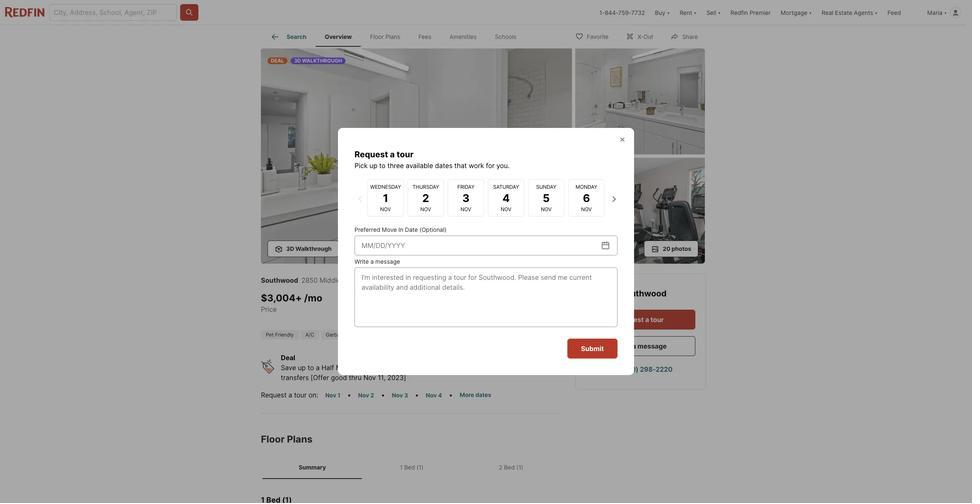 Task type: vqa. For each thing, say whether or not it's contained in the screenshot.
doing
no



Task type: describe. For each thing, give the bounding box(es) containing it.
$3,004+
[[261, 292, 302, 304]]

request a tour pick up to three available dates that work for you.
[[355, 150, 510, 170]]

contact southwood
[[586, 289, 667, 299]]

submit search image
[[185, 8, 193, 17]]

on:
[[309, 391, 318, 399]]

2023]
[[387, 374, 406, 382]]

only
[[483, 364, 496, 372]]

friday
[[457, 184, 475, 190]]

contact
[[586, 289, 618, 299]]

nov 4 button
[[422, 391, 446, 400]]

redfin premier button
[[726, 0, 776, 25]]

a for write a message
[[371, 258, 374, 265]]

1-844-759-7732
[[600, 9, 645, 16]]

(650) 298-2220 link
[[586, 360, 696, 379]]

more
[[460, 391, 474, 399]]

request for request a tour
[[617, 316, 644, 324]]

favorite
[[587, 33, 609, 40]]

844-
[[605, 9, 618, 16]]

I'm interested in requesting a tour for Southwood. Please send me current availability and additional details. text field
[[362, 273, 611, 322]]

message for write a message
[[375, 258, 400, 265]]

write
[[355, 258, 369, 265]]

amenities
[[450, 33, 477, 40]]

0 horizontal spatial floor
[[261, 434, 285, 445]]

tab list containing search
[[261, 25, 532, 47]]

2 bed (1) tab
[[461, 457, 561, 478]]

20 photos
[[663, 245, 691, 252]]

11,
[[378, 374, 386, 382]]

1 bed (1) tab
[[362, 457, 461, 478]]

middlefield
[[320, 276, 354, 285]]

nov 2
[[358, 392, 374, 399]]

to inside "request a tour pick up to three available dates that work for you."
[[379, 162, 386, 170]]

nov 1
[[325, 392, 340, 399]]

previous image
[[355, 194, 365, 204]]

(650) 298-2220 button
[[586, 360, 696, 379]]

nov 3
[[392, 392, 408, 399]]

select
[[425, 364, 444, 372]]

(650)
[[620, 365, 639, 374]]

a for request a tour pick up to three available dates that work for you.
[[390, 150, 395, 159]]

(optional)
[[420, 226, 447, 233]]

x-out button
[[619, 28, 660, 45]]

monday 6 nov
[[576, 184, 597, 212]]

nov inside 'button'
[[392, 392, 403, 399]]

nov inside monday 6 nov
[[581, 206, 592, 212]]

298-
[[640, 365, 656, 374]]

1 vertical spatial plans
[[287, 434, 313, 445]]

request for request a tour on:
[[261, 391, 287, 399]]

nov inside wednesday 1 nov
[[380, 206, 391, 212]]

request a tour
[[617, 316, 664, 324]]

Preferred Move In Date (Optional) text field
[[362, 241, 601, 251]]

wednesday
[[370, 184, 401, 190]]

3d for 3d walkthrough
[[294, 58, 301, 64]]

summary
[[299, 464, 326, 471]]

monday
[[576, 184, 597, 190]]

that
[[454, 162, 467, 170]]

plans inside tab
[[386, 33, 400, 40]]

x-out
[[638, 33, 653, 40]]

floor plans tab
[[361, 27, 409, 47]]

1- for 2
[[342, 292, 351, 304]]

request a tour button
[[586, 310, 696, 330]]

3d walkthrough
[[286, 245, 332, 252]]

20 photos button
[[644, 241, 698, 257]]

tab list containing summary
[[261, 456, 563, 479]]

nov down thru
[[358, 392, 369, 399]]

feed
[[888, 9, 901, 16]]

a/c
[[306, 332, 314, 338]]

1 bed (1)
[[400, 464, 424, 471]]

request a tour on:
[[261, 391, 318, 399]]

1-844-759-7732 link
[[600, 9, 645, 16]]

search
[[287, 33, 307, 40]]

half
[[322, 364, 334, 372]]

3 for friday
[[462, 192, 470, 204]]

beds
[[342, 305, 358, 313]]

leases
[[461, 364, 481, 372]]

premier
[[750, 9, 771, 16]]

redfin premier
[[731, 9, 771, 16]]

up inside deal save up to a half month's rent! offer valid on select new leases only and excludes transfers [offer good thru nov 11, 2023]
[[298, 364, 306, 372]]

offer
[[381, 364, 397, 372]]

nov 1 button
[[322, 391, 344, 400]]

nov inside sunday 5 nov
[[541, 206, 552, 212]]

• for nov 3
[[415, 391, 419, 399]]

available
[[406, 162, 433, 170]]

move
[[382, 226, 397, 233]]

1 vertical spatial floor plans
[[261, 434, 313, 445]]

excludes
[[511, 364, 539, 372]]

sunday
[[536, 184, 557, 190]]

1 horizontal spatial southwood
[[620, 289, 667, 299]]

for
[[486, 162, 495, 170]]

three
[[388, 162, 404, 170]]

submit
[[581, 345, 604, 353]]

a inside deal save up to a half month's rent! offer valid on select new leases only and excludes transfers [offer good thru nov 11, 2023]
[[316, 364, 320, 372]]

nov down select
[[426, 392, 437, 399]]

send a message
[[614, 342, 667, 350]]

3 for nov
[[404, 392, 408, 399]]

floor plans inside floor plans tab
[[370, 33, 400, 40]]

/mo
[[304, 292, 322, 304]]

1 inside '1 bed (1)' tab
[[400, 464, 403, 471]]

summary tab
[[263, 457, 362, 478]]

nov inside deal save up to a half month's rent! offer valid on select new leases only and excludes transfers [offer good thru nov 11, 2023]
[[364, 374, 376, 382]]

bed for 1
[[404, 464, 415, 471]]

fees tab
[[409, 27, 441, 47]]

send a message button
[[586, 336, 696, 356]]

out
[[644, 33, 653, 40]]

nov 4
[[426, 392, 442, 399]]

(650) 298-2220
[[620, 365, 673, 374]]

price
[[261, 305, 277, 313]]

map entry image
[[521, 274, 562, 316]]

x-
[[638, 33, 644, 40]]

• for nov 1
[[347, 391, 351, 399]]

floor inside tab
[[370, 33, 384, 40]]

nov inside button
[[325, 392, 336, 399]]

1 , from the left
[[364, 276, 366, 285]]

nov inside thursday 2 nov
[[421, 206, 431, 212]]

message for send a message
[[638, 342, 667, 350]]

up inside "request a tour pick up to three available dates that work for you."
[[370, 162, 377, 170]]

thursday
[[413, 184, 439, 190]]

2 for 1-
[[351, 292, 357, 304]]

a for request a tour
[[645, 316, 649, 324]]



Task type: locate. For each thing, give the bounding box(es) containing it.
0 horizontal spatial bed
[[404, 464, 415, 471]]

tour up send a message button
[[651, 316, 664, 324]]

4 • from the left
[[449, 391, 453, 399]]

0 horizontal spatial floor plans
[[261, 434, 313, 445]]

0 vertical spatial 4
[[503, 192, 510, 204]]

southwood up request a tour button
[[620, 289, 667, 299]]

2 , from the left
[[396, 276, 398, 285]]

dates inside "request a tour pick up to three available dates that work for you."
[[435, 162, 453, 170]]

1 horizontal spatial message
[[638, 342, 667, 350]]

a down "transfers"
[[289, 391, 292, 399]]

2 inside tab
[[499, 464, 503, 471]]

0 horizontal spatial 3
[[404, 392, 408, 399]]

1 vertical spatial floor
[[261, 434, 285, 445]]

4 left 'more'
[[438, 392, 442, 399]]

1 vertical spatial dates
[[476, 391, 491, 399]]

a for request a tour on:
[[289, 391, 292, 399]]

1 horizontal spatial tour
[[397, 150, 414, 159]]

request down contact southwood
[[617, 316, 644, 324]]

0 vertical spatial dates
[[435, 162, 453, 170]]

message up 298-
[[638, 342, 667, 350]]

rent!
[[363, 364, 379, 372]]

20
[[663, 245, 670, 252]]

plans
[[386, 33, 400, 40], [287, 434, 313, 445]]

favorite button
[[568, 28, 616, 45]]

0 vertical spatial message
[[375, 258, 400, 265]]

garbage
[[326, 332, 346, 338]]

walkthrough
[[302, 58, 342, 64]]

,
[[364, 276, 366, 285], [396, 276, 398, 285]]

wednesday 1 nov
[[370, 184, 401, 212]]

(1) inside tab
[[417, 464, 424, 471]]

3 inside 'button'
[[404, 392, 408, 399]]

garbage disposal
[[326, 332, 367, 338]]

view
[[379, 245, 393, 252]]

1 horizontal spatial up
[[370, 162, 377, 170]]

0 vertical spatial plans
[[386, 33, 400, 40]]

tour for request a tour pick up to three available dates that work for you.
[[397, 150, 414, 159]]

tour for request a tour
[[651, 316, 664, 324]]

bed inside tab
[[404, 464, 415, 471]]

amenities tab
[[441, 27, 486, 47]]

4 for saturday
[[503, 192, 510, 204]]

share button
[[664, 28, 705, 45]]

0 vertical spatial 3d
[[294, 58, 301, 64]]

1 inside wednesday 1 nov
[[383, 192, 388, 204]]

0 vertical spatial floor plans
[[370, 33, 400, 40]]

schools
[[495, 33, 517, 40]]

nov up move
[[380, 206, 391, 212]]

0 vertical spatial tab list
[[261, 25, 532, 47]]

0 vertical spatial 3
[[462, 192, 470, 204]]

tour up three
[[397, 150, 414, 159]]

0 vertical spatial request
[[355, 150, 388, 159]]

floor plans left fees
[[370, 33, 400, 40]]

overview
[[325, 33, 352, 40]]

1 tab list from the top
[[261, 25, 532, 47]]

on
[[415, 364, 423, 372]]

street
[[361, 245, 378, 252]]

thru
[[349, 374, 362, 382]]

walkthrough
[[296, 245, 332, 252]]

good
[[331, 374, 347, 382]]

nov inside 'saturday 4 nov'
[[501, 206, 512, 212]]

bed for 2
[[504, 464, 515, 471]]

1 vertical spatial request
[[617, 316, 644, 324]]

1 vertical spatial southwood
[[620, 289, 667, 299]]

1 vertical spatial message
[[638, 342, 667, 350]]

nov down "5" at the top of page
[[541, 206, 552, 212]]

0 horizontal spatial 4
[[438, 392, 442, 399]]

a left half
[[316, 364, 320, 372]]

to
[[379, 162, 386, 170], [308, 364, 314, 372]]

pet
[[266, 332, 274, 338]]

tour for request a tour on:
[[294, 391, 307, 399]]

nov down rent!
[[364, 374, 376, 382]]

request inside "request a tour pick up to three available dates that work for you."
[[355, 150, 388, 159]]

a right write
[[371, 258, 374, 265]]

tour inside button
[[651, 316, 664, 324]]

1- inside 1-2 beds
[[342, 292, 351, 304]]

0 vertical spatial to
[[379, 162, 386, 170]]

3 down 2023]
[[404, 392, 408, 399]]

2 inside button
[[371, 392, 374, 399]]

1 vertical spatial 1-
[[342, 292, 351, 304]]

to inside deal save up to a half month's rent! offer valid on select new leases only and excludes transfers [offer good thru nov 11, 2023]
[[308, 364, 314, 372]]

1 horizontal spatial 4
[[503, 192, 510, 204]]

0 horizontal spatial up
[[298, 364, 306, 372]]

floor
[[370, 33, 384, 40], [261, 434, 285, 445]]

4 inside 'saturday 4 nov'
[[503, 192, 510, 204]]

transfers
[[281, 374, 309, 382]]

a for send a message
[[632, 342, 636, 350]]

2 vertical spatial 1
[[400, 464, 403, 471]]

feed button
[[883, 0, 922, 25]]

save
[[281, 364, 296, 372]]

3d
[[294, 58, 301, 64], [286, 245, 294, 252]]

1 vertical spatial 1
[[338, 392, 340, 399]]

in
[[399, 226, 403, 233]]

tab list
[[261, 25, 532, 47], [261, 456, 563, 479]]

a up three
[[390, 150, 395, 159]]

request inside request a tour button
[[617, 316, 644, 324]]

street view button
[[342, 241, 400, 257]]

1 horizontal spatial 1
[[383, 192, 388, 204]]

dialog
[[338, 128, 634, 375]]

0 horizontal spatial ,
[[364, 276, 366, 285]]

plans up summary
[[287, 434, 313, 445]]

1 vertical spatial 3
[[404, 392, 408, 399]]

0 vertical spatial southwood
[[261, 276, 298, 285]]

next image
[[609, 194, 619, 204]]

message down view
[[375, 258, 400, 265]]

message inside button
[[638, 342, 667, 350]]

friendly
[[275, 332, 294, 338]]

1 (1) from the left
[[417, 464, 424, 471]]

redfin
[[731, 9, 748, 16]]

nov up (optional)
[[421, 206, 431, 212]]

3 inside friday 3 nov
[[462, 192, 470, 204]]

and
[[497, 364, 509, 372]]

1 horizontal spatial floor plans
[[370, 33, 400, 40]]

1 vertical spatial 3d
[[286, 245, 294, 252]]

dates
[[435, 162, 453, 170], [476, 391, 491, 399]]

request down "transfers"
[[261, 391, 287, 399]]

2 vertical spatial tour
[[294, 391, 307, 399]]

image image
[[261, 48, 572, 264], [575, 48, 705, 155], [575, 158, 705, 264]]

valid
[[399, 364, 413, 372]]

3d walkthrough
[[294, 58, 342, 64]]

4 for nov
[[438, 392, 442, 399]]

0 horizontal spatial tour
[[294, 391, 307, 399]]

759-
[[618, 9, 631, 16]]

up right 'pick'
[[370, 162, 377, 170]]

• left 'more'
[[449, 391, 453, 399]]

nov down friday
[[461, 206, 471, 212]]

dates right 'more'
[[476, 391, 491, 399]]

1 horizontal spatial (1)
[[517, 464, 523, 471]]

southwood up "$3,004+"
[[261, 276, 298, 285]]

0 horizontal spatial request
[[261, 391, 287, 399]]

dates inside button
[[476, 391, 491, 399]]

2 tab list from the top
[[261, 456, 563, 479]]

fees
[[419, 33, 432, 40]]

4 inside button
[[438, 392, 442, 399]]

0 horizontal spatial (1)
[[417, 464, 424, 471]]

floor plans up summary
[[261, 434, 313, 445]]

3d inside button
[[286, 245, 294, 252]]

2220
[[656, 365, 673, 374]]

1 horizontal spatial ,
[[396, 276, 398, 285]]

rd
[[356, 276, 364, 285]]

0 horizontal spatial southwood
[[261, 276, 298, 285]]

a up send a message button
[[645, 316, 649, 324]]

2850
[[302, 276, 318, 285]]

• right nov 3 'button'
[[415, 391, 419, 399]]

2 inside thursday 2 nov
[[422, 192, 429, 204]]

1 for nov
[[338, 392, 340, 399]]

nov down 2023]
[[392, 392, 403, 399]]

1 bed from the left
[[404, 464, 415, 471]]

date
[[405, 226, 418, 233]]

more dates
[[460, 391, 491, 399]]

2 for nov
[[371, 392, 374, 399]]

plans left fees
[[386, 33, 400, 40]]

deal
[[281, 354, 295, 362]]

photos
[[672, 245, 691, 252]]

(1) for 1 bed (1)
[[417, 464, 424, 471]]

0 horizontal spatial 1
[[338, 392, 340, 399]]

• right nov 2
[[381, 391, 385, 399]]

(1) inside tab
[[517, 464, 523, 471]]

1 horizontal spatial dates
[[476, 391, 491, 399]]

• right nov 1
[[347, 391, 351, 399]]

3 down friday
[[462, 192, 470, 204]]

3d right deal
[[294, 58, 301, 64]]

tour inside "request a tour pick up to three available dates that work for you."
[[397, 150, 414, 159]]

deal
[[271, 58, 284, 64]]

2 bed from the left
[[504, 464, 515, 471]]

0 horizontal spatial plans
[[287, 434, 313, 445]]

nov inside friday 3 nov
[[461, 206, 471, 212]]

request up 'pick'
[[355, 150, 388, 159]]

tour left on:
[[294, 391, 307, 399]]

alto
[[383, 276, 396, 285]]

1 for wednesday
[[383, 192, 388, 204]]

1 horizontal spatial 3
[[462, 192, 470, 204]]

request for request a tour pick up to three available dates that work for you.
[[355, 150, 388, 159]]

1 vertical spatial up
[[298, 364, 306, 372]]

2 inside 1-2 beds
[[351, 292, 357, 304]]

southwood 2850 middlefield rd , palo alto , ca 94306
[[261, 276, 431, 285]]

thursday 2 nov
[[413, 184, 439, 212]]

2 vertical spatial request
[[261, 391, 287, 399]]

0 vertical spatial 1
[[383, 192, 388, 204]]

saturday 4 nov
[[493, 184, 519, 212]]

3d left "walkthrough" on the left of page
[[286, 245, 294, 252]]

4 down saturday
[[503, 192, 510, 204]]

share
[[682, 33, 698, 40]]

[offer
[[311, 374, 329, 382]]

sunday 5 nov
[[536, 184, 557, 212]]

6
[[583, 192, 590, 204]]

nov 3 button
[[388, 391, 412, 400]]

nov down saturday
[[501, 206, 512, 212]]

ca
[[399, 276, 409, 285]]

0 vertical spatial 1-
[[600, 9, 605, 16]]

nov right on:
[[325, 392, 336, 399]]

2 (1) from the left
[[517, 464, 523, 471]]

0 horizontal spatial to
[[308, 364, 314, 372]]

1 vertical spatial to
[[308, 364, 314, 372]]

1- left 759-
[[600, 9, 605, 16]]

2 • from the left
[[381, 391, 385, 399]]

request
[[355, 150, 388, 159], [617, 316, 644, 324], [261, 391, 287, 399]]

1 • from the left
[[347, 391, 351, 399]]

5
[[543, 192, 550, 204]]

1 horizontal spatial floor
[[370, 33, 384, 40]]

(1) for 2 bed (1)
[[517, 464, 523, 471]]

message
[[375, 258, 400, 265], [638, 342, 667, 350]]

4
[[503, 192, 510, 204], [438, 392, 442, 399]]

0 vertical spatial floor
[[370, 33, 384, 40]]

dates left that
[[435, 162, 453, 170]]

, left palo at the left bottom of the page
[[364, 276, 366, 285]]

1 horizontal spatial 1-
[[600, 9, 605, 16]]

1
[[383, 192, 388, 204], [338, 392, 340, 399], [400, 464, 403, 471]]

1 vertical spatial tour
[[651, 316, 664, 324]]

94306
[[411, 276, 431, 285]]

a right send
[[632, 342, 636, 350]]

1 horizontal spatial request
[[355, 150, 388, 159]]

send
[[614, 342, 631, 350]]

City, Address, School, Agent, ZIP search field
[[49, 4, 177, 21]]

1 horizontal spatial to
[[379, 162, 386, 170]]

you.
[[497, 162, 510, 170]]

• for nov 4
[[449, 391, 453, 399]]

submit button
[[567, 339, 618, 359]]

2 for thursday
[[422, 192, 429, 204]]

2 horizontal spatial request
[[617, 316, 644, 324]]

0 horizontal spatial 1-
[[342, 292, 351, 304]]

• for nov 2
[[381, 391, 385, 399]]

1-2 beds
[[342, 292, 358, 313]]

work
[[469, 162, 484, 170]]

to left three
[[379, 162, 386, 170]]

2
[[422, 192, 429, 204], [351, 292, 357, 304], [371, 392, 374, 399], [499, 464, 503, 471]]

, left ca
[[396, 276, 398, 285]]

southwood
[[261, 276, 298, 285], [620, 289, 667, 299]]

0 horizontal spatial dates
[[435, 162, 453, 170]]

nov down 6
[[581, 206, 592, 212]]

0 vertical spatial up
[[370, 162, 377, 170]]

1 horizontal spatial bed
[[504, 464, 515, 471]]

up up "transfers"
[[298, 364, 306, 372]]

0 horizontal spatial message
[[375, 258, 400, 265]]

3 • from the left
[[415, 391, 419, 399]]

(1)
[[417, 464, 424, 471], [517, 464, 523, 471]]

1- up beds
[[342, 292, 351, 304]]

overview tab
[[316, 27, 361, 47]]

2 horizontal spatial tour
[[651, 316, 664, 324]]

1 vertical spatial tab list
[[261, 456, 563, 479]]

nov 2 button
[[355, 391, 378, 400]]

dialog containing 1
[[338, 128, 634, 375]]

3d for 3d walkthrough
[[286, 245, 294, 252]]

1 vertical spatial 4
[[438, 392, 442, 399]]

schools tab
[[486, 27, 526, 47]]

bed inside tab
[[504, 464, 515, 471]]

pet friendly
[[266, 332, 294, 338]]

to up [offer
[[308, 364, 314, 372]]

search link
[[270, 32, 307, 42]]

a inside "request a tour pick up to three available dates that work for you."
[[390, 150, 395, 159]]

1- for 844-
[[600, 9, 605, 16]]

1 horizontal spatial plans
[[386, 33, 400, 40]]

1 inside nov 1 button
[[338, 392, 340, 399]]

0 vertical spatial tour
[[397, 150, 414, 159]]

2 horizontal spatial 1
[[400, 464, 403, 471]]



